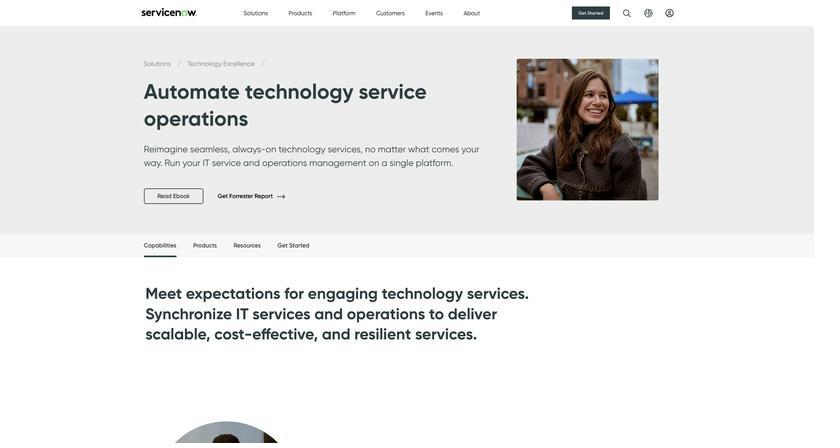 Task type: vqa. For each thing, say whether or not it's contained in the screenshot.
content
no



Task type: describe. For each thing, give the bounding box(es) containing it.
operations inside meet expectations for engaging technology services. synchronize it services and operations to deliver scalable, cost-effective, and resilient services.
[[347, 304, 426, 324]]

read
[[158, 193, 172, 200]]

resources
[[234, 242, 261, 250]]

a
[[382, 158, 388, 169]]

get for the top get started link
[[579, 10, 587, 16]]

management
[[310, 158, 367, 169]]

solutions for solutions "dropdown button"
[[244, 10, 268, 16]]

products button
[[289, 9, 312, 17]]

products link
[[193, 234, 217, 258]]

0 horizontal spatial get started
[[278, 242, 310, 250]]

automate and optimize tech service ops image
[[490, 39, 671, 220]]

and for effective,
[[322, 325, 351, 344]]

cost-
[[215, 325, 253, 344]]

platform button
[[333, 9, 356, 17]]

scalable,
[[146, 325, 211, 344]]

technology
[[188, 60, 222, 68]]

go to servicenow account image
[[666, 9, 674, 17]]

products for products dropdown button
[[289, 10, 312, 16]]

started for leftmost get started link
[[289, 242, 310, 250]]

get for the get forrester report link
[[218, 193, 228, 200]]

0 vertical spatial services.
[[467, 284, 529, 304]]

reimagine seamless, always-on technology services, no matter what comes your way. run your it service and operations management on a single platform.
[[144, 144, 480, 169]]

what
[[409, 144, 430, 155]]

about
[[464, 10, 481, 16]]

customers button
[[377, 9, 405, 17]]

forrester
[[230, 193, 253, 200]]

0 vertical spatial on
[[266, 144, 277, 155]]

seamless,
[[190, 144, 230, 155]]

technology excellence link
[[188, 60, 256, 68]]

it inside meet expectations for engaging technology services. synchronize it services and operations to deliver scalable, cost-effective, and resilient services.
[[236, 304, 249, 324]]

synchronize
[[146, 304, 232, 324]]

technology excellence
[[188, 60, 256, 68]]

and for service
[[243, 158, 260, 169]]

reimagine
[[144, 144, 188, 155]]

products for products link
[[193, 242, 217, 250]]

0 vertical spatial get started link
[[573, 7, 610, 20]]

solutions button
[[244, 9, 268, 17]]

get forrester report link
[[218, 193, 295, 200]]

resources link
[[234, 234, 261, 258]]

services
[[253, 304, 311, 324]]

technology for on
[[279, 144, 326, 155]]

run
[[165, 158, 180, 169]]

expectations
[[186, 284, 281, 304]]

technology inside "automate technology service operations"
[[245, 79, 354, 104]]

0 horizontal spatial get started link
[[278, 234, 310, 258]]

1 vertical spatial on
[[369, 158, 380, 169]]

1 vertical spatial services.
[[415, 325, 478, 344]]

matter
[[378, 144, 406, 155]]

automate
[[144, 79, 240, 104]]



Task type: locate. For each thing, give the bounding box(es) containing it.
solutions for solutions link
[[144, 60, 173, 68]]

platform
[[333, 10, 356, 16]]

single
[[390, 158, 414, 169]]

ebook
[[173, 193, 190, 200]]

for
[[285, 284, 304, 304]]

read ebook
[[158, 193, 190, 200]]

1 vertical spatial get
[[218, 193, 228, 200]]

way.
[[144, 158, 162, 169]]

resilient
[[355, 325, 412, 344]]

events button
[[426, 9, 443, 17]]

started for the top get started link
[[588, 10, 604, 16]]

on
[[266, 144, 277, 155], [369, 158, 380, 169]]

effective,
[[253, 325, 318, 344]]

solutions
[[244, 10, 268, 16], [144, 60, 173, 68]]

started
[[588, 10, 604, 16], [289, 242, 310, 250]]

technology
[[245, 79, 354, 104], [279, 144, 326, 155], [382, 284, 463, 304]]

meet expectations for engaging technology services. synchronize it services and operations to deliver scalable, cost-effective, and resilient services.
[[146, 284, 529, 344]]

get for leftmost get started link
[[278, 242, 288, 250]]

it
[[203, 158, 210, 169], [236, 304, 249, 324]]

0 horizontal spatial it
[[203, 158, 210, 169]]

0 vertical spatial and
[[243, 158, 260, 169]]

services,
[[328, 144, 363, 155]]

1 vertical spatial technology
[[279, 144, 326, 155]]

service
[[359, 79, 427, 104], [212, 158, 241, 169]]

0 horizontal spatial operations
[[144, 106, 249, 131]]

1 horizontal spatial on
[[369, 158, 380, 169]]

platform.
[[416, 158, 454, 169]]

about button
[[464, 9, 481, 17]]

1 horizontal spatial get started link
[[573, 7, 610, 20]]

technology inside meet expectations for engaging technology services. synchronize it services and operations to deliver scalable, cost-effective, and resilient services.
[[382, 284, 463, 304]]

1 horizontal spatial service
[[359, 79, 427, 104]]

get started
[[579, 10, 604, 16], [278, 242, 310, 250]]

0 vertical spatial products
[[289, 10, 312, 16]]

service inside "automate technology service operations"
[[359, 79, 427, 104]]

1 horizontal spatial operations
[[262, 158, 307, 169]]

1 horizontal spatial your
[[462, 144, 480, 155]]

operations inside "reimagine seamless, always-on technology services, no matter what comes your way. run your it service and operations management on a single platform."
[[262, 158, 307, 169]]

1 vertical spatial get started link
[[278, 234, 310, 258]]

1 horizontal spatial get started
[[579, 10, 604, 16]]

0 horizontal spatial service
[[212, 158, 241, 169]]

0 horizontal spatial your
[[183, 158, 201, 169]]

service inside "reimagine seamless, always-on technology services, no matter what comes your way. run your it service and operations management on a single platform."
[[212, 158, 241, 169]]

read ebook link
[[144, 189, 204, 204]]

excellence
[[223, 60, 255, 68]]

2 horizontal spatial get
[[579, 10, 587, 16]]

it inside "reimagine seamless, always-on technology services, no matter what comes your way. run your it service and operations management on a single platform."
[[203, 158, 210, 169]]

1 horizontal spatial it
[[236, 304, 249, 324]]

0 vertical spatial technology
[[245, 79, 354, 104]]

automate technology service operations
[[144, 79, 427, 131]]

0 vertical spatial get
[[579, 10, 587, 16]]

0 horizontal spatial get
[[218, 193, 228, 200]]

0 vertical spatial solutions
[[244, 10, 268, 16]]

1 vertical spatial solutions
[[144, 60, 173, 68]]

a single platform connects systems and people image
[[131, 381, 375, 444]]

1 vertical spatial products
[[193, 242, 217, 250]]

1 vertical spatial get started
[[278, 242, 310, 250]]

0 vertical spatial service
[[359, 79, 427, 104]]

it up the cost-
[[236, 304, 249, 324]]

events
[[426, 10, 443, 16]]

operations inside "automate technology service operations"
[[144, 106, 249, 131]]

your
[[462, 144, 480, 155], [183, 158, 201, 169]]

1 horizontal spatial get
[[278, 242, 288, 250]]

meet
[[146, 284, 182, 304]]

1 horizontal spatial solutions
[[244, 10, 268, 16]]

1 vertical spatial it
[[236, 304, 249, 324]]

comes
[[432, 144, 460, 155]]

operations
[[144, 106, 249, 131], [262, 158, 307, 169], [347, 304, 426, 324]]

2 vertical spatial operations
[[347, 304, 426, 324]]

1 vertical spatial operations
[[262, 158, 307, 169]]

capabilities link
[[144, 234, 177, 260]]

your right comes
[[462, 144, 480, 155]]

no
[[365, 144, 376, 155]]

get forrester report
[[218, 193, 275, 200]]

1 vertical spatial started
[[289, 242, 310, 250]]

solutions link
[[144, 60, 173, 68]]

2 vertical spatial technology
[[382, 284, 463, 304]]

and
[[243, 158, 260, 169], [315, 304, 343, 324], [322, 325, 351, 344]]

always-
[[233, 144, 266, 155]]

get started link
[[573, 7, 610, 20], [278, 234, 310, 258]]

servicenow image
[[141, 8, 198, 16]]

1 horizontal spatial products
[[289, 10, 312, 16]]

technology for engaging
[[382, 284, 463, 304]]

0 horizontal spatial started
[[289, 242, 310, 250]]

get inside automate and optimize technology service operations image
[[218, 193, 228, 200]]

2 vertical spatial get
[[278, 242, 288, 250]]

0 vertical spatial it
[[203, 158, 210, 169]]

technology inside "reimagine seamless, always-on technology services, no matter what comes your way. run your it service and operations management on a single platform."
[[279, 144, 326, 155]]

0 horizontal spatial on
[[266, 144, 277, 155]]

1 vertical spatial and
[[315, 304, 343, 324]]

capabilities
[[144, 242, 177, 250]]

automate and optimize technology service operations image
[[0, 26, 815, 234]]

2 vertical spatial and
[[322, 325, 351, 344]]

0 vertical spatial started
[[588, 10, 604, 16]]

0 vertical spatial your
[[462, 144, 480, 155]]

customers
[[377, 10, 405, 16]]

0 horizontal spatial products
[[193, 242, 217, 250]]

and inside "reimagine seamless, always-on technology services, no matter what comes your way. run your it service and operations management on a single platform."
[[243, 158, 260, 169]]

0 vertical spatial operations
[[144, 106, 249, 131]]

2 horizontal spatial operations
[[347, 304, 426, 324]]

deliver
[[448, 304, 498, 324]]

it down seamless, at top left
[[203, 158, 210, 169]]

0 horizontal spatial solutions
[[144, 60, 173, 68]]

get
[[579, 10, 587, 16], [218, 193, 228, 200], [278, 242, 288, 250]]

engaging
[[308, 284, 378, 304]]

services.
[[467, 284, 529, 304], [415, 325, 478, 344]]

to
[[429, 304, 444, 324]]

your right the run in the left top of the page
[[183, 158, 201, 169]]

1 vertical spatial service
[[212, 158, 241, 169]]

products
[[289, 10, 312, 16], [193, 242, 217, 250]]

1 horizontal spatial started
[[588, 10, 604, 16]]

0 vertical spatial get started
[[579, 10, 604, 16]]

1 vertical spatial your
[[183, 158, 201, 169]]

report
[[255, 193, 273, 200]]



